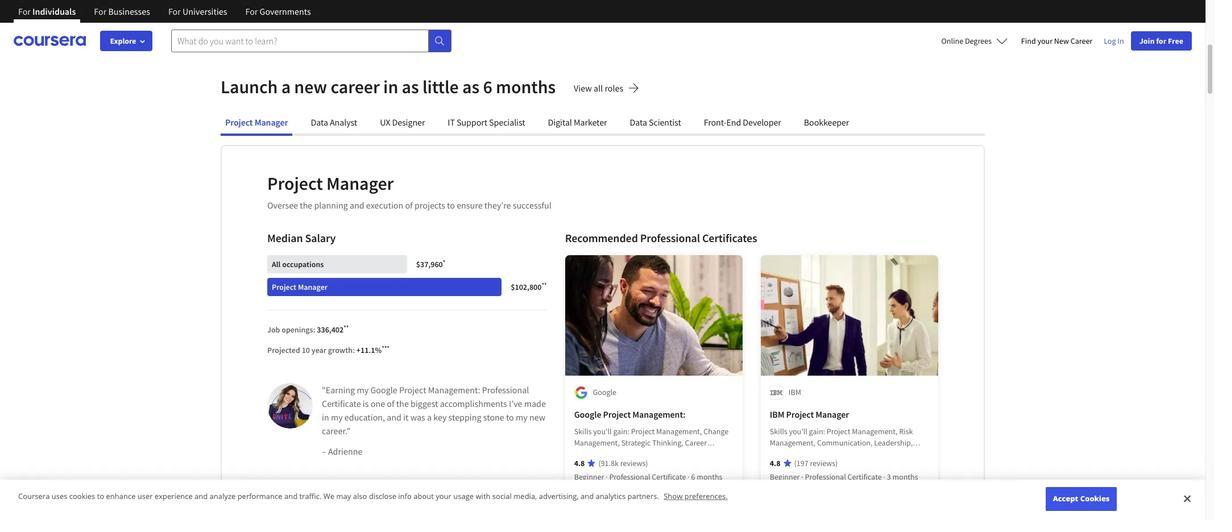 Task type: vqa. For each thing, say whether or not it's contained in the screenshot.
right Certificate
yes



Task type: locate. For each thing, give the bounding box(es) containing it.
1 vertical spatial your
[[436, 492, 452, 502]]

accept
[[1054, 494, 1079, 504]]

1 horizontal spatial in
[[384, 76, 398, 98]]

1 horizontal spatial management:
[[633, 409, 686, 421]]

4.8
[[575, 459, 585, 469], [770, 459, 781, 469]]

accept cookies button
[[1047, 488, 1118, 512]]

for left the businesses
[[94, 6, 107, 17]]

my
[[357, 385, 369, 396], [331, 412, 343, 423], [516, 412, 528, 423]]

manager up (197 reviews)
[[816, 409, 850, 421]]

advertising,
[[539, 492, 579, 502]]

2 for from the left
[[94, 6, 107, 17]]

1 data from the left
[[311, 117, 328, 128]]

0 horizontal spatial gain:
[[614, 427, 630, 437]]

0 horizontal spatial **
[[344, 324, 349, 332]]

1 horizontal spatial as
[[463, 76, 480, 98]]

· left 3
[[884, 472, 886, 483]]

and
[[350, 200, 365, 211], [387, 412, 402, 423], [195, 492, 208, 502], [284, 492, 298, 502], [581, 492, 594, 502]]

0 horizontal spatial in
[[322, 412, 329, 423]]

0 horizontal spatial beginner
[[575, 472, 605, 483]]

0 horizontal spatial of
[[387, 398, 395, 410]]

individuals
[[32, 6, 76, 17]]

as left little
[[402, 76, 419, 98]]

6 up show preferences. link
[[692, 472, 696, 483]]

project
[[225, 117, 253, 128], [267, 172, 323, 195], [272, 282, 297, 293], [399, 385, 427, 396], [604, 409, 631, 421], [787, 409, 814, 421]]

11.1
[[361, 345, 375, 356]]

adrienne
[[328, 446, 363, 458]]

skills for ibm
[[770, 427, 788, 437]]

certificate down "earning
[[322, 398, 361, 410]]

· down (91.8k
[[606, 472, 608, 483]]

ibm for ibm
[[789, 388, 802, 398]]

project manager down all occupations
[[272, 282, 328, 293]]

months for google project management:
[[697, 472, 723, 483]]

1 vertical spatial project manager
[[272, 282, 328, 293]]

skills you'll gain: for google
[[575, 427, 631, 437]]

0 horizontal spatial management:
[[428, 385, 481, 396]]

my down i've
[[516, 412, 528, 423]]

1 horizontal spatial months
[[697, 472, 723, 483]]

skills down 'google' icon
[[575, 427, 592, 437]]

1 horizontal spatial 4.8
[[770, 459, 781, 469]]

skills you'll gain: down google project management:
[[575, 427, 631, 437]]

months right 3
[[893, 472, 919, 483]]

it
[[448, 117, 455, 128]]

professional inside "earning my google project management: professional certificate is one of the biggest accomplishments i've made in my education, and it was a key stepping stone to my new career."
[[482, 385, 529, 396]]

data left analyst
[[311, 117, 328, 128]]

data for data scientist
[[630, 117, 648, 128]]

0 vertical spatial to
[[447, 200, 455, 211]]

0 horizontal spatial 4.8
[[575, 459, 585, 469]]

your right find
[[1038, 36, 1053, 46]]

a inside "earning my google project management: professional certificate is one of the biggest accomplishments i've made in my education, and it was a key stepping stone to my new career."
[[427, 412, 432, 423]]

(197
[[795, 459, 809, 469]]

with
[[476, 492, 491, 502]]

you'll down google project management:
[[594, 427, 612, 437]]

1 horizontal spatial beginner
[[770, 472, 800, 483]]

for for governments
[[246, 6, 258, 17]]

0 vertical spatial management:
[[428, 385, 481, 396]]

0 horizontal spatial reviews)
[[621, 459, 648, 469]]

manager up execution
[[327, 172, 394, 195]]

businesses
[[108, 6, 150, 17]]

ux
[[380, 117, 391, 128]]

project up (197
[[787, 409, 814, 421]]

2 beginner from the left
[[770, 472, 800, 483]]

2 4.8 from the left
[[770, 459, 781, 469]]

1 vertical spatial of
[[387, 398, 395, 410]]

of
[[405, 200, 413, 211], [387, 398, 395, 410]]

find your new career link
[[1017, 31, 1098, 51]]

1 horizontal spatial you'll
[[790, 427, 808, 437]]

to down i've
[[506, 412, 514, 423]]

0 vertical spatial 6
[[483, 76, 493, 98]]

your inside find your new career link
[[1038, 36, 1053, 46]]

1 horizontal spatial ibm
[[789, 388, 802, 398]]

you'll down ibm project manager
[[790, 427, 808, 437]]

1 vertical spatial the
[[397, 398, 409, 410]]

1 horizontal spatial data
[[630, 117, 648, 128]]

recommended professional certificates
[[565, 231, 758, 245]]

0 vertical spatial new
[[294, 76, 327, 98]]

reviews)
[[621, 459, 648, 469], [811, 459, 838, 469]]

google down 'google' icon
[[575, 409, 602, 421]]

3 · from the left
[[802, 472, 804, 483]]

*
[[443, 259, 446, 266]]

2 gain: from the left
[[810, 427, 826, 437]]

·
[[606, 472, 608, 483], [688, 472, 690, 483], [802, 472, 804, 483], [884, 472, 886, 483]]

3 for from the left
[[168, 6, 181, 17]]

1 reviews) from the left
[[621, 459, 648, 469]]

i've
[[509, 398, 523, 410]]

for left universities
[[168, 6, 181, 17]]

the up it
[[397, 398, 409, 410]]

1 horizontal spatial my
[[357, 385, 369, 396]]

ibm
[[789, 388, 802, 398], [770, 409, 785, 421]]

you'll for google
[[594, 427, 612, 437]]

it
[[404, 412, 409, 423]]

months up the preferences. at bottom right
[[697, 472, 723, 483]]

1 vertical spatial in
[[322, 412, 329, 423]]

6 up the it support specialist
[[483, 76, 493, 98]]

0 horizontal spatial data
[[311, 117, 328, 128]]

1 skills you'll gain: from the left
[[575, 427, 631, 437]]

beginner
[[575, 472, 605, 483], [770, 472, 800, 483]]

of right one
[[387, 398, 395, 410]]

2 data from the left
[[630, 117, 648, 128]]

preferences.
[[685, 492, 728, 502]]

project down launch
[[225, 117, 253, 128]]

0 vertical spatial of
[[405, 200, 413, 211]]

reviews) right (197
[[811, 459, 838, 469]]

google right 'google' icon
[[593, 388, 617, 398]]

social
[[493, 492, 512, 502]]

in right career at the top of the page
[[384, 76, 398, 98]]

0 horizontal spatial to
[[97, 492, 104, 502]]

gain: down google project management:
[[614, 427, 630, 437]]

project manager down launch
[[225, 117, 288, 128]]

+
[[357, 345, 361, 356]]

as right little
[[463, 76, 480, 98]]

free
[[1169, 36, 1184, 46]]

your
[[1038, 36, 1053, 46], [436, 492, 452, 502]]

accomplishments
[[440, 398, 508, 410]]

1 horizontal spatial **
[[542, 282, 547, 289]]

for for businesses
[[94, 6, 107, 17]]

1 vertical spatial 6
[[692, 472, 696, 483]]

data
[[311, 117, 328, 128], [630, 117, 648, 128]]

336,402
[[317, 325, 344, 335]]

project manager
[[225, 117, 288, 128], [272, 282, 328, 293]]

experience
[[155, 492, 193, 502]]

google up one
[[371, 385, 398, 396]]

1 gain: from the left
[[614, 427, 630, 437]]

to right cookies
[[97, 492, 104, 502]]

0 horizontal spatial a
[[281, 76, 291, 98]]

2 vertical spatial to
[[97, 492, 104, 502]]

ibm down ibm image
[[770, 409, 785, 421]]

join
[[1140, 36, 1155, 46]]

of left projects
[[405, 200, 413, 211]]

0 horizontal spatial certificate
[[322, 398, 361, 410]]

beginner down (197
[[770, 472, 800, 483]]

4 for from the left
[[246, 6, 258, 17]]

certificate for google project management:
[[652, 472, 687, 483]]

0 vertical spatial project manager
[[225, 117, 288, 128]]

digital marketer button
[[544, 111, 612, 134]]

beginner · professional certificate · 6 months
[[575, 472, 723, 483]]

2 horizontal spatial months
[[893, 472, 919, 483]]

new
[[294, 76, 327, 98], [530, 412, 546, 423]]

stone
[[484, 412, 505, 423]]

support
[[457, 117, 488, 128]]

reviews) up beginner · professional certificate · 6 months
[[621, 459, 648, 469]]

0 vertical spatial the
[[300, 200, 313, 211]]

you'll
[[594, 427, 612, 437], [790, 427, 808, 437]]

google for google
[[593, 388, 617, 398]]

in
[[384, 76, 398, 98], [322, 412, 329, 423]]

3
[[888, 472, 892, 483]]

a left key
[[427, 412, 432, 423]]

1 vertical spatial management:
[[633, 409, 686, 421]]

new down made
[[530, 412, 546, 423]]

0 horizontal spatial skills
[[575, 427, 592, 437]]

and left it
[[387, 412, 402, 423]]

months
[[496, 76, 556, 98], [697, 472, 723, 483], [893, 472, 919, 483]]

1 horizontal spatial new
[[530, 412, 546, 423]]

job
[[267, 325, 280, 335]]

execution
[[366, 200, 404, 211]]

openings:
[[282, 325, 316, 335]]

0 horizontal spatial skills you'll gain:
[[575, 427, 631, 437]]

0 horizontal spatial new
[[294, 76, 327, 98]]

(91.8k
[[599, 459, 619, 469]]

the inside "earning my google project management: professional certificate is one of the biggest accomplishments i've made in my education, and it was a key stepping stone to my new career."
[[397, 398, 409, 410]]

beginner down (91.8k
[[575, 472, 605, 483]]

beginner for ibm
[[770, 472, 800, 483]]

new up data analyst
[[294, 76, 327, 98]]

certificate left 3
[[848, 472, 882, 483]]

1 vertical spatial a
[[427, 412, 432, 423]]

2 reviews) from the left
[[811, 459, 838, 469]]

data left scientist
[[630, 117, 648, 128]]

1 horizontal spatial 6
[[692, 472, 696, 483]]

a
[[281, 76, 291, 98], [427, 412, 432, 423]]

$37,960 *
[[416, 259, 446, 270]]

for universities
[[168, 6, 227, 17]]

manager down launch
[[255, 117, 288, 128]]

None search field
[[171, 30, 452, 52]]

gain:
[[614, 427, 630, 437], [810, 427, 826, 437]]

1 horizontal spatial to
[[447, 200, 455, 211]]

6
[[483, 76, 493, 98], [692, 472, 696, 483]]

project inside the project manager oversee the planning and execution of projects to ensure they're successful
[[267, 172, 323, 195]]

1 as from the left
[[402, 76, 419, 98]]

0 horizontal spatial as
[[402, 76, 419, 98]]

online degrees button
[[933, 28, 1017, 53]]

2 horizontal spatial to
[[506, 412, 514, 423]]

it support specialist button
[[444, 111, 530, 134]]

project up oversee at the top left of page
[[267, 172, 323, 195]]

2 skills from the left
[[770, 427, 788, 437]]

biggest
[[411, 398, 438, 410]]

ibm project manager
[[770, 409, 850, 421]]

ibm right ibm image
[[789, 388, 802, 398]]

0 horizontal spatial you'll
[[594, 427, 612, 437]]

0 vertical spatial ibm
[[789, 388, 802, 398]]

1 vertical spatial ibm
[[770, 409, 785, 421]]

months up specialist
[[496, 76, 556, 98]]

project inside button
[[225, 117, 253, 128]]

4.8 left (91.8k
[[575, 459, 585, 469]]

for left individuals
[[18, 6, 31, 17]]

1 4.8 from the left
[[575, 459, 585, 469]]

banner navigation
[[9, 0, 320, 31]]

your right about in the bottom of the page
[[436, 492, 452, 502]]

"earning my google project management: professional certificate is one of the biggest accomplishments i've made in my education, and it was a key stepping stone to my new career."
[[322, 385, 546, 437]]

1 horizontal spatial reviews)
[[811, 459, 838, 469]]

to
[[447, 200, 455, 211], [506, 412, 514, 423], [97, 492, 104, 502]]

education,
[[345, 412, 385, 423]]

1 beginner from the left
[[575, 472, 605, 483]]

in inside "earning my google project management: professional certificate is one of the biggest accomplishments i've made in my education, and it was a key stepping stone to my new career."
[[322, 412, 329, 423]]

(197 reviews)
[[795, 459, 838, 469]]

also
[[353, 492, 367, 502]]

2 skills you'll gain: from the left
[[770, 427, 827, 437]]

** inside $102,800 **
[[542, 282, 547, 289]]

skills you'll gain: for ibm
[[770, 427, 827, 437]]

for left governments
[[246, 6, 258, 17]]

$102,800 **
[[511, 282, 547, 293]]

gain: for management:
[[614, 427, 630, 437]]

projects
[[415, 200, 446, 211]]

4.8 left (197
[[770, 459, 781, 469]]

1 vertical spatial new
[[530, 412, 546, 423]]

certificate up show
[[652, 472, 687, 483]]

in up career."
[[322, 412, 329, 423]]

1 horizontal spatial certificate
[[652, 472, 687, 483]]

median salary
[[267, 231, 336, 245]]

manager
[[255, 117, 288, 128], [327, 172, 394, 195], [298, 282, 328, 293], [816, 409, 850, 421]]

0 horizontal spatial ibm
[[770, 409, 785, 421]]

1 vertical spatial **
[[344, 324, 349, 332]]

1 horizontal spatial the
[[397, 398, 409, 410]]

1 horizontal spatial gain:
[[810, 427, 826, 437]]

1 vertical spatial to
[[506, 412, 514, 423]]

· down (197
[[802, 472, 804, 483]]

0 vertical spatial your
[[1038, 36, 1053, 46]]

gain: down ibm project manager
[[810, 427, 826, 437]]

%
[[375, 345, 382, 356]]

skills down ibm project manager
[[770, 427, 788, 437]]

of inside "earning my google project management: professional certificate is one of the biggest accomplishments i've made in my education, and it was a key stepping stone to my new career."
[[387, 398, 395, 410]]

my up is
[[357, 385, 369, 396]]

· up show preferences. link
[[688, 472, 690, 483]]

project manager button
[[221, 111, 293, 134]]

all
[[272, 259, 281, 270]]

2 horizontal spatial my
[[516, 412, 528, 423]]

project up biggest
[[399, 385, 427, 396]]

2 you'll from the left
[[790, 427, 808, 437]]

0 horizontal spatial the
[[300, 200, 313, 211]]

0 horizontal spatial your
[[436, 492, 452, 502]]

0 vertical spatial **
[[542, 282, 547, 289]]

2 · from the left
[[688, 472, 690, 483]]

$102,800
[[511, 282, 542, 293]]

coursera uses cookies to enhance user experience and analyze performance and traffic. we may also disclose info about your usage with social media, advertising, and analytics partners. show preferences.
[[18, 492, 728, 502]]

0 horizontal spatial months
[[496, 76, 556, 98]]

skills you'll gain: down ibm project manager
[[770, 427, 827, 437]]

and right planning
[[350, 200, 365, 211]]

the right oversee at the top left of page
[[300, 200, 313, 211]]

and inside the project manager oversee the planning and execution of projects to ensure they're successful
[[350, 200, 365, 211]]

a right launch
[[281, 76, 291, 98]]

1 horizontal spatial of
[[405, 200, 413, 211]]

skills
[[575, 427, 592, 437], [770, 427, 788, 437]]

bookkeeper
[[805, 117, 850, 128]]

1 horizontal spatial your
[[1038, 36, 1053, 46]]

job openings: 336,402 **
[[267, 324, 349, 335]]

coursera
[[18, 492, 50, 502]]

my up career."
[[331, 412, 343, 423]]

2 horizontal spatial certificate
[[848, 472, 882, 483]]

1 horizontal spatial skills
[[770, 427, 788, 437]]

1 · from the left
[[606, 472, 608, 483]]

1 skills from the left
[[575, 427, 592, 437]]

1 horizontal spatial a
[[427, 412, 432, 423]]

1 for from the left
[[18, 6, 31, 17]]

0 vertical spatial a
[[281, 76, 291, 98]]

marketer
[[574, 117, 607, 128]]

to left ensure
[[447, 200, 455, 211]]

1 you'll from the left
[[594, 427, 612, 437]]

1 horizontal spatial skills you'll gain:
[[770, 427, 827, 437]]

certificate inside "earning my google project management: professional certificate is one of the biggest accomplishments i've made in my education, and it was a key stepping stone to my new career."
[[322, 398, 361, 410]]



Task type: describe. For each thing, give the bounding box(es) containing it.
projected 10 year growth: + 11.1 % ***
[[267, 345, 390, 356]]

front-end developer
[[704, 117, 782, 128]]

4.8 for google
[[575, 459, 585, 469]]

about
[[414, 492, 434, 502]]

universities
[[183, 6, 227, 17]]

oversee
[[267, 200, 298, 211]]

little
[[423, 76, 459, 98]]

project down all
[[272, 282, 297, 293]]

career
[[331, 76, 380, 98]]

front-
[[704, 117, 727, 128]]

and left traffic.
[[284, 492, 298, 502]]

–
[[322, 446, 326, 458]]

of inside the project manager oversee the planning and execution of projects to ensure they're successful
[[405, 200, 413, 211]]

project inside "earning my google project management: professional certificate is one of the biggest accomplishments i've made in my education, and it was a key stepping stone to my new career."
[[399, 385, 427, 396]]

stepping
[[449, 412, 482, 423]]

online
[[942, 36, 964, 46]]

uses
[[52, 492, 67, 502]]

online degrees
[[942, 36, 992, 46]]

for for individuals
[[18, 6, 31, 17]]

** inside job openings: 336,402 **
[[344, 324, 349, 332]]

reviews) for manager
[[811, 459, 838, 469]]

the inside the project manager oversee the planning and execution of projects to ensure they're successful
[[300, 200, 313, 211]]

manager inside button
[[255, 117, 288, 128]]

launch
[[221, 76, 278, 98]]

0 horizontal spatial 6
[[483, 76, 493, 98]]

10
[[302, 345, 310, 356]]

google inside "earning my google project management: professional certificate is one of the biggest accomplishments i've made in my education, and it was a key stepping stone to my new career."
[[371, 385, 398, 396]]

career role tabs tab list
[[221, 111, 986, 136]]

google for google project management:
[[575, 409, 602, 421]]

show preferences. link
[[664, 492, 728, 502]]

project up (91.8k reviews)
[[604, 409, 631, 421]]

cookies
[[69, 492, 95, 502]]

project manager oversee the planning and execution of projects to ensure they're successful
[[267, 172, 552, 211]]

occupations
[[282, 259, 324, 270]]

4 · from the left
[[884, 472, 886, 483]]

data scientist button
[[626, 111, 686, 134]]

developer
[[743, 117, 782, 128]]

media,
[[514, 492, 537, 502]]

months for ibm project manager
[[893, 472, 919, 483]]

beginner for google
[[575, 472, 605, 483]]

What do you want to learn? text field
[[171, 30, 429, 52]]

growth:
[[328, 345, 355, 356]]

end
[[727, 117, 742, 128]]

ibm for ibm project manager
[[770, 409, 785, 421]]

data analyst
[[311, 117, 357, 128]]

year
[[312, 345, 327, 356]]

and left analytics
[[581, 492, 594, 502]]

explore button
[[100, 31, 153, 51]]

project manager inside button
[[225, 117, 288, 128]]

privacy alert dialog
[[0, 481, 1206, 521]]

"earning
[[322, 385, 355, 396]]

0 horizontal spatial my
[[331, 412, 343, 423]]

coursera image
[[14, 32, 86, 50]]

4.8 for ibm
[[770, 459, 781, 469]]

ux designer button
[[376, 111, 430, 134]]

ensure
[[457, 200, 483, 211]]

to inside the project manager oversee the planning and execution of projects to ensure they're successful
[[447, 200, 455, 211]]

data for data analyst
[[311, 117, 328, 128]]

2 as from the left
[[463, 76, 480, 98]]

user
[[138, 492, 153, 502]]

launch a new career in as little as 6 months
[[221, 76, 556, 98]]

data scientist
[[630, 117, 682, 128]]

view all roles
[[574, 83, 624, 94]]

to inside privacy alert dialog
[[97, 492, 104, 502]]

to inside "earning my google project management: professional certificate is one of the biggest accomplishments i've made in my education, and it was a key stepping stone to my new career."
[[506, 412, 514, 423]]

join for free link
[[1132, 31, 1193, 51]]

explore
[[110, 36, 136, 46]]

you'll for ibm
[[790, 427, 808, 437]]

for for universities
[[168, 6, 181, 17]]

your inside privacy alert dialog
[[436, 492, 452, 502]]

data analyst button
[[306, 111, 362, 134]]

skills for google
[[575, 427, 592, 437]]

and left analyze
[[195, 492, 208, 502]]

median
[[267, 231, 303, 245]]

0 vertical spatial in
[[384, 76, 398, 98]]

gain: for manager
[[810, 427, 826, 437]]

view
[[574, 83, 592, 94]]

planning
[[314, 200, 348, 211]]

recommended
[[565, 231, 638, 245]]

it support specialist
[[448, 117, 526, 128]]

management: inside "earning my google project management: professional certificate is one of the biggest accomplishments i've made in my education, and it was a key stepping stone to my new career."
[[428, 385, 481, 396]]

new
[[1055, 36, 1070, 46]]

(91.8k reviews)
[[599, 459, 648, 469]]

log
[[1105, 36, 1117, 46]]

may
[[337, 492, 351, 502]]

specialist
[[489, 117, 526, 128]]

info
[[399, 492, 412, 502]]

all occupations
[[272, 259, 324, 270]]

is
[[363, 398, 369, 410]]

governments
[[260, 6, 311, 17]]

and inside "earning my google project management: professional certificate is one of the biggest accomplishments i've made in my education, and it was a key stepping stone to my new career."
[[387, 412, 402, 423]]

find
[[1022, 36, 1037, 46]]

for
[[1157, 36, 1167, 46]]

front-end developer button
[[700, 111, 786, 134]]

ibm image
[[770, 386, 784, 400]]

was
[[411, 412, 426, 423]]

for businesses
[[94, 6, 150, 17]]

bookkeeper button
[[800, 111, 854, 134]]

new inside "earning my google project management: professional certificate is one of the biggest accomplishments i've made in my education, and it was a key stepping stone to my new career."
[[530, 412, 546, 423]]

reviews) for management:
[[621, 459, 648, 469]]

view all roles link
[[574, 81, 640, 97]]

roles
[[605, 83, 624, 94]]

enhance
[[106, 492, 136, 502]]

certificate for ibm project manager
[[848, 472, 882, 483]]

manager inside the project manager oversee the planning and execution of projects to ensure they're successful
[[327, 172, 394, 195]]

made
[[525, 398, 546, 410]]

for governments
[[246, 6, 311, 17]]

for individuals
[[18, 6, 76, 17]]

join for free
[[1140, 36, 1184, 46]]

key
[[434, 412, 447, 423]]

digital marketer
[[548, 117, 607, 128]]

partners.
[[628, 492, 659, 502]]

degrees
[[966, 36, 992, 46]]

manager down occupations
[[298, 282, 328, 293]]

traffic.
[[300, 492, 322, 502]]

google image
[[575, 386, 588, 400]]

analyze
[[210, 492, 236, 502]]

google project management:
[[575, 409, 686, 421]]



